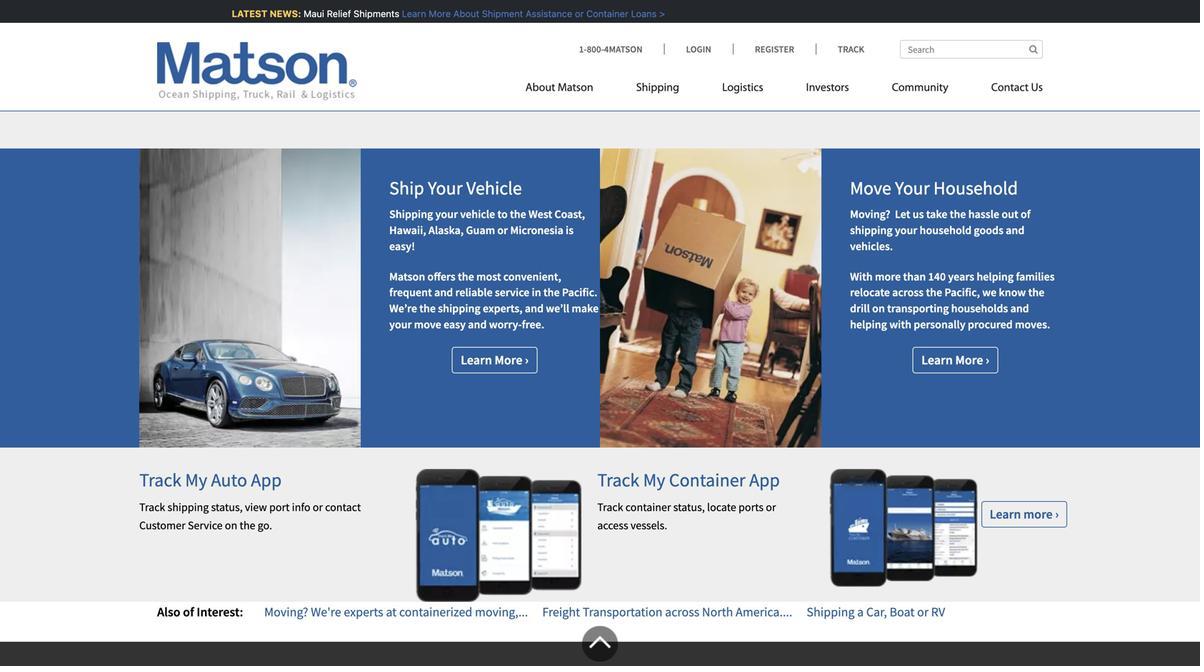 Task type: vqa. For each thing, say whether or not it's contained in the screenshot.
shipping within the shipping household goods
yes



Task type: describe. For each thing, give the bounding box(es) containing it.
0 horizontal spatial of
[[183, 605, 194, 621]]

shipping inside moving?  let us take the hassle out of shipping your household goods and vehicles.
[[851, 223, 893, 238]]

us
[[1032, 83, 1044, 94]]

or
[[522, 80, 535, 96]]

0 horizontal spatial container
[[370, 60, 421, 76]]

my for auto
[[185, 469, 207, 492]]

your inside shipping your vehicle to the west coast, hawaii, alaska, guam or micronesia is easy!
[[436, 207, 458, 222]]

of inside moving?  let us take the hassle out of shipping your household goods and vehicles.
[[1021, 207, 1031, 222]]

boat
[[890, 605, 915, 621]]

in inside the matson offers the most convenient, frequent and reliable service in the pacific. we're the shipping experts, and we'll make your move easy and worry-free.
[[532, 286, 542, 300]]

vehicle
[[461, 207, 495, 222]]

learn more › link for household
[[913, 347, 999, 374]]

distribution
[[555, 4, 618, 20]]

with
[[851, 270, 873, 284]]

0 horizontal spatial at
[[386, 605, 397, 621]]

go.
[[258, 519, 272, 533]]

ports
[[739, 501, 764, 515]]

warehousing
[[480, 4, 549, 20]]

ship your vehicle link
[[390, 177, 522, 200]]

community link
[[871, 75, 971, 105]]

transportation
[[583, 605, 663, 621]]

1 vertical spatial 1-800-4matson link
[[587, 80, 673, 96]]

view
[[245, 501, 267, 515]]

shipping inside shipping household goods
[[553, 60, 599, 76]]

know
[[1000, 286, 1027, 300]]

track shipping status, view port info or contact customer service on the go.
[[139, 501, 361, 533]]

consolidation
[[321, 25, 395, 41]]

micronesia
[[511, 223, 564, 238]]

about matson
[[526, 83, 594, 94]]

third-
[[260, 4, 290, 20]]

shipments
[[350, 8, 396, 19]]

0 vertical spatial 1-800-4matson link
[[579, 43, 664, 55]]

worry-
[[489, 318, 522, 332]]

app for track my auto app
[[251, 469, 282, 492]]

procured
[[969, 318, 1013, 332]]

move
[[851, 177, 892, 200]]

2 horizontal spatial ›
[[1056, 507, 1060, 523]]

goods inside moving?  let us take the hassle out of shipping your household goods and vehicles.
[[975, 223, 1004, 238]]

locate
[[708, 501, 737, 515]]

0 vertical spatial container
[[583, 8, 625, 19]]

(1-
[[676, 80, 690, 96]]

the up "we'll" at the left of page
[[544, 286, 560, 300]]

learn for learn more about matson's expertise in container shipping link
[[157, 60, 188, 76]]

about inside 'about matson' link
[[526, 83, 556, 94]]

shipment
[[478, 8, 520, 19]]

easy!
[[390, 239, 415, 254]]

my for container
[[644, 469, 666, 492]]

relocate
[[851, 286, 891, 300]]

shipping inside "track shipping status, view port info or contact customer service on the go."
[[168, 501, 209, 515]]

families
[[1017, 270, 1055, 284]]

moving? for moving? we're experts at containerized moving,...
[[264, 605, 308, 621]]

moving
[[256, 80, 296, 96]]

relief
[[323, 8, 347, 19]]

or inside "track shipping status, view port info or contact customer service on the go."
[[313, 501, 323, 515]]

the down 140
[[927, 286, 943, 300]]

loans
[[628, 8, 653, 19]]

shipping for shipping a car, boat or rv
[[807, 605, 855, 621]]

› for vehicle
[[525, 352, 529, 368]]

oversized
[[298, 80, 350, 96]]

or inside track container status, locate ports or access vessels.
[[766, 501, 777, 515]]

party
[[290, 4, 318, 20]]

0 vertical spatial 1-
[[579, 43, 587, 55]]

container inside track container status, locate ports or access vessels.
[[626, 501, 672, 515]]

moves.
[[1016, 318, 1051, 332]]

or left rv
[[918, 605, 929, 621]]

shipping for shipping
[[637, 83, 680, 94]]

less-
[[157, 25, 182, 41]]

.
[[516, 80, 519, 96]]

800- down distribution link
[[587, 43, 605, 55]]

more for learn more › link corresponding to household
[[956, 352, 984, 368]]

8766)
[[736, 80, 766, 96]]

800- down login at right
[[690, 80, 713, 96]]

0 horizontal spatial across
[[666, 605, 700, 621]]

more inside with more than 140 years helping families relocate across the pacific, we know the drill on transporting households and helping with personally procured moves.
[[876, 270, 902, 284]]

distribution link
[[555, 4, 618, 20]]

your for ship
[[428, 177, 463, 200]]

shipping household goods link
[[157, 60, 599, 96]]

moving oversized cargo link
[[256, 80, 382, 96]]

track for track container status, locate ports or access vessels.
[[598, 501, 624, 515]]

1-800-4matson
[[579, 43, 643, 55]]

register link
[[733, 43, 816, 55]]

track my container app link
[[598, 469, 781, 492]]

the down families
[[1029, 286, 1045, 300]]

latest
[[228, 8, 264, 19]]

login link
[[664, 43, 733, 55]]

› for household
[[986, 352, 990, 368]]

contact us
[[992, 83, 1044, 94]]

800- down 1-800-4matson at top
[[598, 80, 621, 96]]

track for track my container app
[[598, 469, 640, 492]]

west
[[529, 207, 553, 222]]

learn for learn more › link corresponding to household
[[922, 352, 953, 368]]

1 vertical spatial 1-
[[587, 80, 598, 96]]

140
[[929, 270, 947, 284]]

contact
[[325, 501, 361, 515]]

news:
[[266, 8, 298, 19]]

more for learn more about matson's expertise in container shipping link
[[190, 60, 218, 76]]

call
[[538, 80, 556, 96]]

vehicles.
[[851, 239, 894, 254]]

about matson link
[[526, 75, 615, 105]]

hawaii,
[[390, 223, 427, 238]]

shipping a car, boat or rv link
[[807, 605, 946, 621]]

goods inside shipping household goods
[[217, 80, 250, 96]]

1 horizontal spatial a
[[858, 605, 864, 621]]

households
[[952, 302, 1009, 316]]

0 horizontal spatial helping
[[851, 318, 888, 332]]

freight transportation across north america....
[[543, 605, 793, 621]]

hassle
[[969, 207, 1000, 222]]

access
[[598, 519, 629, 533]]

auto
[[211, 469, 247, 492]]

car ready to be transported on matson ship. image
[[139, 149, 361, 448]]

than-
[[182, 25, 210, 41]]

is
[[566, 223, 574, 238]]

1 vertical spatial container
[[670, 469, 746, 492]]

Search search field
[[901, 40, 1044, 59]]

track for track link
[[838, 43, 865, 55]]

register
[[755, 43, 795, 55]]

0 horizontal spatial a
[[812, 80, 818, 96]]

shipping a car, boat or rv
[[807, 605, 946, 621]]

>
[[656, 8, 662, 19]]

latest news: maui relief shipments learn more about shipment assistance or container loans >
[[228, 8, 662, 19]]

easy
[[444, 318, 466, 332]]

and inside with more than 140 years helping families relocate across the pacific, we know the drill on transporting households and helping with personally procured moves.
[[1011, 302, 1030, 316]]

on inside "track shipping status, view port info or contact customer service on the go."
[[225, 519, 238, 533]]

, left loans
[[618, 4, 621, 20]]

learn for learn more › link corresponding to vehicle
[[461, 352, 492, 368]]

learn more › for vehicle
[[461, 352, 529, 368]]

track container status, locate ports or access vessels.
[[598, 501, 777, 533]]

(lcl)
[[292, 25, 319, 41]]

alaska,
[[429, 223, 464, 238]]

track for track shipping status, view port info or contact customer service on the go.
[[139, 501, 165, 515]]

shipping your vehicle to the west coast, hawaii, alaska, guam or micronesia is easy!
[[390, 207, 586, 254]]

we
[[983, 286, 997, 300]]

matson offers the most convenient, frequent and reliable service in the pacific. we're the shipping experts, and we'll make your move easy and worry-free.
[[390, 270, 599, 332]]

on inside with more than 140 years helping families relocate across the pacific, we know the drill on transporting households and helping with personally procured moves.
[[873, 302, 886, 316]]

than
[[904, 270, 927, 284]]

cargo
[[352, 80, 382, 96]]

track link
[[816, 43, 865, 55]]

your inside the matson offers the most convenient, frequent and reliable service in the pacific. we're the shipping experts, and we'll make your move easy and worry-free.
[[390, 318, 412, 332]]

offers
[[428, 270, 456, 284]]

service
[[188, 519, 223, 533]]

or right the assistance
[[572, 8, 580, 19]]

vehicle
[[467, 177, 522, 200]]

logistics
[[723, 83, 764, 94]]

462-
[[713, 80, 736, 96]]

experts,
[[483, 302, 523, 316]]



Task type: locate. For each thing, give the bounding box(es) containing it.
the inside "track shipping status, view port info or contact customer service on the go."
[[240, 519, 256, 533]]

0 vertical spatial 4matson
[[605, 43, 643, 55]]

0 horizontal spatial on
[[225, 519, 238, 533]]

0 horizontal spatial as
[[206, 4, 218, 20]]

household inside shipping household goods
[[157, 80, 214, 96]]

more
[[425, 8, 447, 19]]

shipping inside the matson offers the most convenient, frequent and reliable service in the pacific. we're the shipping experts, and we'll make your move easy and worry-free.
[[438, 302, 481, 316]]

matson inside the matson offers the most convenient, frequent and reliable service in the pacific. we're the shipping experts, and we'll make your move easy and worry-free.
[[390, 270, 425, 284]]

2 your from the left
[[896, 177, 930, 200]]

container up "cargo"
[[370, 60, 421, 76]]

0 vertical spatial moving?
[[851, 207, 891, 222]]

track for track my auto app
[[139, 469, 182, 492]]

track my auto app shown on mobile phone. image
[[416, 470, 582, 603]]

container
[[370, 60, 421, 76], [626, 501, 672, 515]]

moving? inside moving?  let us take the hassle out of shipping your household goods and vehicles.
[[851, 207, 891, 222]]

and down out
[[1007, 223, 1025, 238]]

learn more › for household
[[922, 352, 990, 368]]

2 as from the left
[[245, 4, 257, 20]]

across
[[893, 286, 924, 300], [666, 605, 700, 621]]

household down take
[[920, 223, 972, 238]]

at right call
[[574, 80, 585, 96]]

port
[[269, 501, 290, 515]]

move
[[414, 318, 442, 332]]

assistance
[[522, 8, 569, 19]]

1 horizontal spatial status,
[[674, 501, 705, 515]]

, moving oversized cargo
[[250, 80, 382, 96]]

more for learn more › link corresponding to vehicle
[[495, 352, 523, 368]]

ship
[[390, 177, 425, 200]]

, up than-
[[200, 4, 204, 20]]

1 horizontal spatial moving?
[[851, 207, 891, 222]]

, left 'moving'
[[250, 80, 253, 96]]

1 vertical spatial moving?
[[264, 605, 308, 621]]

0 horizontal spatial us
[[559, 80, 571, 96]]

shipping up vehicles.
[[851, 223, 893, 238]]

4matson down loans
[[605, 43, 643, 55]]

learn more about matson's expertise in container shipping link
[[157, 60, 470, 76]]

status, inside "track shipping status, view port info or contact customer service on the go."
[[211, 501, 243, 515]]

a right book
[[812, 80, 818, 96]]

1 horizontal spatial goods
[[975, 223, 1004, 238]]

your
[[428, 177, 463, 200], [896, 177, 930, 200]]

shipping down login link
[[637, 83, 680, 94]]

warehousing link
[[480, 4, 549, 20]]

track
[[838, 43, 865, 55], [139, 469, 182, 492], [598, 469, 640, 492], [139, 501, 165, 515], [598, 501, 624, 515]]

status, down track my container app
[[674, 501, 705, 515]]

1 vertical spatial container
[[626, 501, 672, 515]]

of right the "also"
[[183, 605, 194, 621]]

0 horizontal spatial shipping
[[390, 207, 433, 222]]

track my container app shown on mobile phone. image
[[830, 470, 978, 588]]

my
[[185, 469, 207, 492], [644, 469, 666, 492]]

1 vertical spatial shipping
[[390, 207, 433, 222]]

or right guam
[[498, 223, 508, 238]]

1 vertical spatial of
[[183, 605, 194, 621]]

1 vertical spatial about
[[526, 83, 556, 94]]

status, for auto
[[211, 501, 243, 515]]

logistics link
[[701, 75, 785, 105]]

1 vertical spatial helping
[[851, 318, 888, 332]]

2 my from the left
[[644, 469, 666, 492]]

moving? we're experts at containerized moving,... link
[[264, 605, 528, 621]]

0 vertical spatial of
[[1021, 207, 1031, 222]]

matson up frequent
[[390, 270, 425, 284]]

status, down auto
[[211, 501, 243, 515]]

pacific.
[[562, 286, 598, 300]]

convenient,
[[504, 270, 562, 284]]

1 horizontal spatial your
[[896, 177, 930, 200]]

0 horizontal spatial your
[[428, 177, 463, 200]]

1 horizontal spatial matson
[[558, 83, 594, 94]]

2 app from the left
[[750, 469, 781, 492]]

to left book
[[768, 80, 779, 96]]

more
[[190, 60, 218, 76], [876, 270, 902, 284], [495, 352, 523, 368], [956, 352, 984, 368], [1024, 507, 1053, 523]]

moving,...
[[475, 605, 528, 621]]

household inside moving?  let us take the hassle out of shipping your household goods and vehicles.
[[920, 223, 972, 238]]

reliable
[[456, 286, 493, 300]]

›
[[525, 352, 529, 368], [986, 352, 990, 368], [1056, 507, 1060, 523]]

2 status, from the left
[[674, 501, 705, 515]]

app for track my container app
[[750, 469, 781, 492]]

4matson
[[605, 43, 643, 55], [621, 80, 673, 96]]

,
[[200, 4, 204, 20], [549, 4, 552, 20], [618, 4, 621, 20], [250, 80, 253, 96]]

0 vertical spatial across
[[893, 286, 924, 300]]

and
[[1007, 223, 1025, 238], [435, 286, 453, 300], [525, 302, 544, 316], [1011, 302, 1030, 316], [468, 318, 487, 332]]

container up vessels.
[[626, 501, 672, 515]]

shipping up "easy"
[[438, 302, 481, 316]]

as left well
[[206, 4, 218, 20]]

the right take
[[950, 207, 967, 222]]

us
[[559, 80, 571, 96], [913, 207, 925, 222]]

1- down 1-800-4matson at top
[[587, 80, 598, 96]]

most
[[477, 270, 501, 284]]

1-800-4matson link down 1-800-4matson at top
[[587, 80, 673, 96]]

0 horizontal spatial my
[[185, 469, 207, 492]]

1 status, from the left
[[211, 501, 243, 515]]

north
[[703, 605, 734, 621]]

0 horizontal spatial your
[[390, 318, 412, 332]]

0 vertical spatial at
[[574, 80, 585, 96]]

ship your vehicle
[[390, 177, 522, 200]]

about right more
[[450, 8, 476, 19]]

service
[[495, 286, 530, 300]]

0 horizontal spatial in
[[357, 60, 367, 76]]

matson right call
[[558, 83, 594, 94]]

0 horizontal spatial matson
[[390, 270, 425, 284]]

matson
[[558, 83, 594, 94], [390, 270, 425, 284]]

1 horizontal spatial helping
[[977, 270, 1014, 284]]

us right call
[[559, 80, 571, 96]]

1 horizontal spatial about
[[526, 83, 556, 94]]

0 vertical spatial container
[[370, 60, 421, 76]]

or right the ports
[[766, 501, 777, 515]]

2 horizontal spatial shipping
[[807, 605, 855, 621]]

1 horizontal spatial across
[[893, 286, 924, 300]]

1 horizontal spatial container
[[626, 501, 672, 515]]

the left go.
[[240, 519, 256, 533]]

free.
[[522, 318, 545, 332]]

rv
[[932, 605, 946, 621]]

and down know
[[1011, 302, 1030, 316]]

include
[[437, 4, 477, 20]]

at right experts
[[386, 605, 397, 621]]

1 your from the left
[[428, 177, 463, 200]]

the inside shipping your vehicle to the west coast, hawaii, alaska, guam or micronesia is easy!
[[510, 207, 527, 222]]

household down than-
[[157, 80, 214, 96]]

on down relocate
[[873, 302, 886, 316]]

None search field
[[901, 40, 1044, 59]]

0 vertical spatial in
[[357, 60, 367, 76]]

1 vertical spatial across
[[666, 605, 700, 621]]

and right "easy"
[[468, 318, 487, 332]]

shipping up hawaii,
[[390, 207, 433, 222]]

0 vertical spatial shipping
[[637, 83, 680, 94]]

shipping down latest news: maui relief shipments learn more about shipment assistance or container loans >
[[424, 60, 470, 76]]

0 horizontal spatial container
[[583, 8, 625, 19]]

1 app from the left
[[251, 469, 282, 492]]

1 vertical spatial your
[[896, 223, 918, 238]]

0 vertical spatial on
[[873, 302, 886, 316]]

my left auto
[[185, 469, 207, 492]]

children playing with matson household shipping box. image
[[600, 149, 822, 448]]

1 horizontal spatial at
[[574, 80, 585, 96]]

search image
[[1030, 45, 1039, 54]]

matson's
[[256, 60, 303, 76]]

your inside moving?  let us take the hassle out of shipping your household goods and vehicles.
[[896, 223, 918, 238]]

as right well
[[245, 4, 257, 20]]

learn more ›
[[461, 352, 529, 368], [922, 352, 990, 368], [990, 507, 1060, 523]]

1 vertical spatial goods
[[975, 223, 1004, 238]]

containerized
[[399, 605, 473, 621]]

of right out
[[1021, 207, 1031, 222]]

0 vertical spatial household
[[157, 80, 214, 96]]

and up the free.
[[525, 302, 544, 316]]

book
[[782, 80, 809, 96]]

helping down drill
[[851, 318, 888, 332]]

0 horizontal spatial goods
[[217, 80, 250, 96]]

container up locate
[[670, 469, 746, 492]]

app up the ports
[[750, 469, 781, 492]]

across down than
[[893, 286, 924, 300]]

track my auto app link
[[139, 469, 282, 492]]

1 vertical spatial us
[[913, 207, 925, 222]]

learn more › link
[[452, 347, 538, 374], [913, 347, 999, 374], [982, 502, 1068, 528]]

0 vertical spatial us
[[559, 80, 571, 96]]

interest:
[[197, 605, 243, 621]]

matson ship loaded with containers arriving honolulu with imposed american flag in the background. image
[[661, 0, 1044, 58]]

moving? for moving?  let us take the hassle out of shipping your household goods and vehicles.
[[851, 207, 891, 222]]

1 horizontal spatial container
[[670, 469, 746, 492]]

0 horizontal spatial about
[[450, 8, 476, 19]]

1 horizontal spatial shipping
[[637, 83, 680, 94]]

shipping up service
[[168, 501, 209, 515]]

or right info
[[313, 501, 323, 515]]

footer
[[0, 627, 1201, 667]]

shipping inside top menu navigation
[[637, 83, 680, 94]]

the inside moving?  let us take the hassle out of shipping your household goods and vehicles.
[[950, 207, 967, 222]]

0 vertical spatial helping
[[977, 270, 1014, 284]]

app up view on the bottom left of the page
[[251, 469, 282, 492]]

shipping up the about matson
[[553, 60, 599, 76]]

1 vertical spatial matson
[[390, 270, 425, 284]]

0 horizontal spatial ›
[[525, 352, 529, 368]]

to inside shipping your vehicle to the west coast, hawaii, alaska, guam or micronesia is easy!
[[498, 207, 508, 222]]

track my auto app
[[139, 469, 282, 492]]

to right vehicle
[[498, 207, 508, 222]]

shipping for shipping your vehicle to the west coast, hawaii, alaska, guam or micronesia is easy!
[[390, 207, 433, 222]]

of
[[1021, 207, 1031, 222], [183, 605, 194, 621]]

and inside moving?  let us take the hassle out of shipping your household goods and vehicles.
[[1007, 223, 1025, 238]]

us inside moving?  let us take the hassle out of shipping your household goods and vehicles.
[[913, 207, 925, 222]]

0 horizontal spatial app
[[251, 469, 282, 492]]

1 vertical spatial household
[[920, 223, 972, 238]]

0 horizontal spatial to
[[498, 207, 508, 222]]

or inside shipping your vehicle to the west coast, hawaii, alaska, guam or micronesia is easy!
[[498, 223, 508, 238]]

4matson left (1-
[[621, 80, 673, 96]]

your up take
[[896, 177, 930, 200]]

shipping inside shipping your vehicle to the west coast, hawaii, alaska, guam or micronesia is easy!
[[390, 207, 433, 222]]

goods down hassle
[[975, 223, 1004, 238]]

also of interest:
[[157, 605, 243, 621]]

1 vertical spatial a
[[858, 605, 864, 621]]

investors
[[807, 83, 850, 94]]

1 horizontal spatial household
[[920, 223, 972, 238]]

0 vertical spatial your
[[436, 207, 458, 222]]

0 vertical spatial goods
[[217, 80, 250, 96]]

blue matson logo with ocean, shipping, truck, rail and logistics written beneath it. image
[[157, 42, 357, 101]]

1 as from the left
[[206, 4, 218, 20]]

that
[[413, 4, 435, 20]]

and down offers
[[435, 286, 453, 300]]

to
[[768, 80, 779, 96], [498, 207, 508, 222]]

1 horizontal spatial us
[[913, 207, 925, 222]]

top menu navigation
[[526, 75, 1044, 105]]

the left west in the left top of the page
[[510, 207, 527, 222]]

we're
[[311, 605, 341, 621]]

my up vessels.
[[644, 469, 666, 492]]

contact us link
[[971, 75, 1044, 105]]

the up reliable
[[458, 270, 474, 284]]

track inside "track shipping status, view port info or contact customer service on the go."
[[139, 501, 165, 515]]

about
[[221, 60, 253, 76]]

matson inside top menu navigation
[[558, 83, 594, 94]]

moving? left we're
[[264, 605, 308, 621]]

also
[[157, 605, 181, 621]]

1 vertical spatial at
[[386, 605, 397, 621]]

2 vertical spatial shipping
[[807, 605, 855, 621]]

goods down the about
[[217, 80, 250, 96]]

2 horizontal spatial your
[[896, 223, 918, 238]]

1 horizontal spatial of
[[1021, 207, 1031, 222]]

moving?  let us take the hassle out of shipping your household goods and vehicles.
[[851, 207, 1031, 254]]

we're
[[390, 302, 417, 316]]

freight
[[543, 605, 581, 621]]

your up than
[[896, 223, 918, 238]]

across inside with more than 140 years helping families relocate across the pacific, we know the drill on transporting households and helping with personally procured moves.
[[893, 286, 924, 300]]

shipping household goods
[[157, 60, 599, 96]]

helping up the we
[[977, 270, 1014, 284]]

1 horizontal spatial to
[[768, 80, 779, 96]]

0 vertical spatial to
[[768, 80, 779, 96]]

1 vertical spatial on
[[225, 519, 238, 533]]

0 vertical spatial about
[[450, 8, 476, 19]]

your for move
[[896, 177, 930, 200]]

1 horizontal spatial in
[[532, 286, 542, 300]]

1 vertical spatial in
[[532, 286, 542, 300]]

coast,
[[555, 207, 586, 222]]

1 vertical spatial 4matson
[[621, 80, 673, 96]]

1 horizontal spatial ›
[[986, 352, 990, 368]]

moving? down move
[[851, 207, 891, 222]]

0 horizontal spatial status,
[[211, 501, 243, 515]]

0 horizontal spatial household
[[157, 80, 214, 96]]

1 vertical spatial to
[[498, 207, 508, 222]]

1 horizontal spatial on
[[873, 302, 886, 316]]

your
[[436, 207, 458, 222], [896, 223, 918, 238], [390, 318, 412, 332]]

login
[[687, 43, 712, 55]]

in down convenient,
[[532, 286, 542, 300]]

learn more about shipment assistance or container loans > link
[[398, 8, 662, 19]]

status, inside track container status, locate ports or access vessels.
[[674, 501, 705, 515]]

status, for container
[[674, 501, 705, 515]]

across left north
[[666, 605, 700, 621]]

0 horizontal spatial moving?
[[264, 605, 308, 621]]

a left car,
[[858, 605, 864, 621]]

track inside track container status, locate ports or access vessels.
[[598, 501, 624, 515]]

your right 'ship'
[[428, 177, 463, 200]]

1 horizontal spatial my
[[644, 469, 666, 492]]

container up 1-800-4matson at top
[[583, 8, 625, 19]]

moving? we're experts at containerized moving,...
[[264, 605, 528, 621]]

1-800-4matson link down loans
[[579, 43, 664, 55]]

0 vertical spatial a
[[812, 80, 818, 96]]

1- down distribution link
[[579, 43, 587, 55]]

guam
[[466, 223, 495, 238]]

backtop image
[[583, 627, 618, 663]]

us left take
[[913, 207, 925, 222]]

drill
[[851, 302, 871, 316]]

, left distribution link
[[549, 4, 552, 20]]

the up move
[[420, 302, 436, 316]]

take
[[927, 207, 948, 222]]

0 vertical spatial matson
[[558, 83, 594, 94]]

shipping left car,
[[807, 605, 855, 621]]

about right the .
[[526, 83, 556, 94]]

1 my from the left
[[185, 469, 207, 492]]

expertise
[[305, 60, 354, 76]]

2 vertical spatial your
[[390, 318, 412, 332]]

1 horizontal spatial your
[[436, 207, 458, 222]]

status,
[[211, 501, 243, 515], [674, 501, 705, 515]]

car,
[[867, 605, 888, 621]]

in up "cargo"
[[357, 60, 367, 76]]

your down we're
[[390, 318, 412, 332]]

learn more › link for vehicle
[[452, 347, 538, 374]]

1 horizontal spatial app
[[750, 469, 781, 492]]

out
[[1002, 207, 1019, 222]]

your up alaska,
[[436, 207, 458, 222]]

1 horizontal spatial as
[[245, 4, 257, 20]]

, as well as third-party logistics services that include warehousing , distribution , less-than-container-load (lcl) consolidation
[[157, 4, 621, 41]]

on right service
[[225, 519, 238, 533]]

with more than 140 years helping families relocate across the pacific, we know the drill on transporting households and helping with personally procured moves.
[[851, 270, 1055, 332]]

contact
[[992, 83, 1029, 94]]



